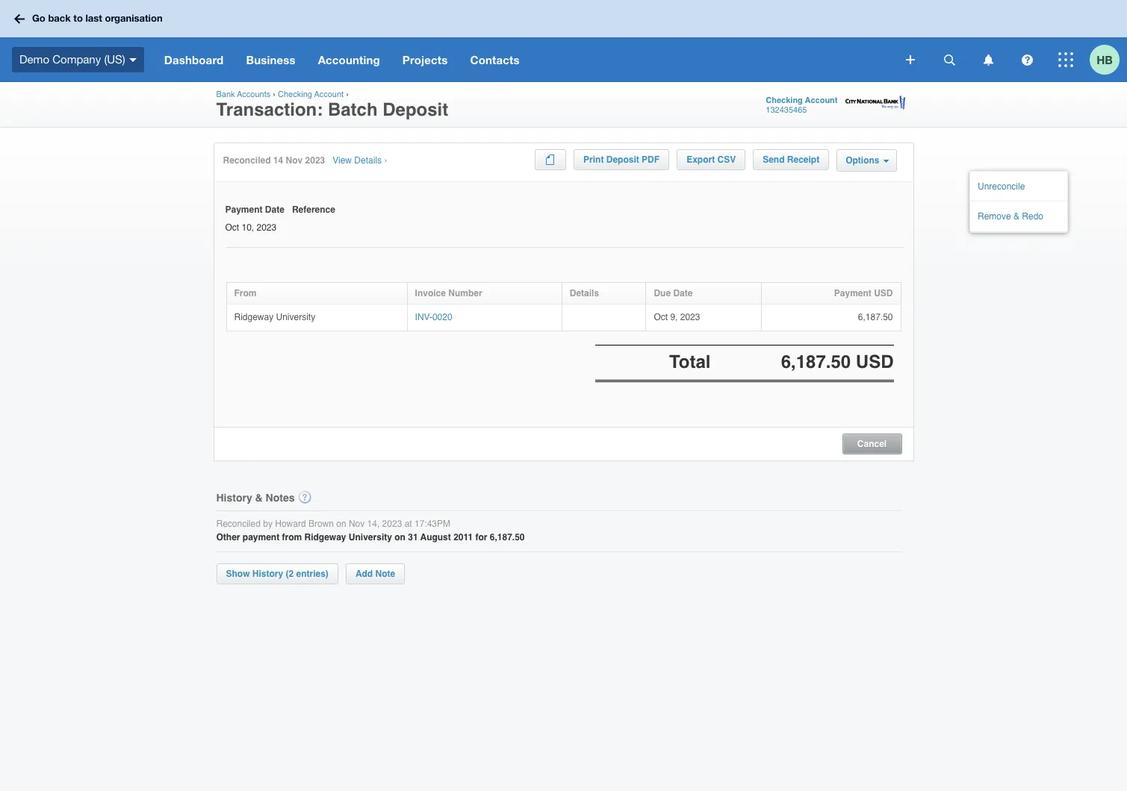 Task type: vqa. For each thing, say whether or not it's contained in the screenshot.
the bottommost Payment
yes



Task type: describe. For each thing, give the bounding box(es) containing it.
demo
[[19, 53, 49, 66]]

at
[[405, 519, 412, 529]]

ridgeway inside reconciled by howard brown on nov 14, 2023 at 17:43pm other payment from ridgeway university on 31 august 2011 for 6,187.50
[[304, 533, 346, 543]]

2023 inside reconciled by howard brown on nov 14, 2023 at 17:43pm other payment from ridgeway university on 31 august 2011 for 6,187.50
[[382, 519, 402, 529]]

go back to last organisation
[[32, 12, 163, 24]]

nov inside reconciled by howard brown on nov 14, 2023 at 17:43pm other payment from ridgeway university on 31 august 2011 for 6,187.50
[[349, 519, 365, 529]]

bank accounts link
[[216, 90, 271, 99]]

go
[[32, 12, 45, 24]]

17:43pm
[[415, 519, 450, 529]]

oct inside 'payment date oct 10, 2023'
[[225, 222, 239, 233]]

0 vertical spatial history
[[216, 492, 252, 504]]

2011
[[454, 533, 473, 543]]

0 vertical spatial university
[[276, 312, 315, 323]]

reference
[[292, 205, 335, 215]]

1 horizontal spatial oct
[[654, 312, 668, 323]]

add note
[[355, 569, 395, 580]]

add
[[355, 569, 373, 580]]

6,187.50 usd
[[781, 352, 894, 373]]

2023 inside 'payment date oct 10, 2023'
[[257, 222, 277, 233]]

export csv
[[687, 155, 736, 165]]

number
[[448, 288, 482, 299]]

account inside bank accounts › checking account › transaction:                batch deposit
[[314, 90, 344, 99]]

business button
[[235, 37, 307, 82]]

go back to last organisation link
[[9, 5, 172, 32]]

pdf
[[642, 155, 660, 165]]

projects button
[[391, 37, 459, 82]]

account inside checking account 132435465
[[805, 96, 838, 105]]

reconciled for reconciled 14 nov 2023 view details ›
[[223, 155, 271, 166]]

2 horizontal spatial svg image
[[1058, 52, 1073, 67]]

navigation containing dashboard
[[153, 37, 896, 82]]

print
[[583, 155, 604, 165]]

14
[[273, 155, 283, 166]]

entries)
[[296, 569, 329, 580]]

1 horizontal spatial svg image
[[983, 54, 993, 65]]

(2
[[286, 569, 294, 580]]

remove & redo
[[978, 212, 1044, 222]]

show
[[226, 569, 250, 580]]

demo company (us)
[[19, 53, 125, 66]]

export csv link
[[677, 149, 746, 170]]

accounting
[[318, 53, 380, 66]]

accounts
[[237, 90, 271, 99]]

(us)
[[104, 53, 125, 66]]

projects
[[402, 53, 448, 66]]

csv
[[717, 155, 736, 165]]

view
[[333, 155, 352, 166]]

receipt
[[787, 155, 820, 165]]

0 vertical spatial nov
[[286, 155, 303, 166]]

history & notes
[[216, 492, 295, 504]]

cancel link
[[843, 436, 901, 449]]

0 vertical spatial details
[[354, 155, 382, 166]]

from
[[282, 533, 302, 543]]

10,
[[242, 222, 254, 233]]

to
[[73, 12, 83, 24]]

oct 9, 2023
[[654, 312, 700, 323]]

bank
[[216, 90, 235, 99]]

bank accounts › checking account › transaction:                batch deposit
[[216, 90, 448, 120]]

organisation
[[105, 12, 163, 24]]

inv-
[[415, 312, 432, 323]]

notes
[[266, 492, 295, 504]]

1 horizontal spatial ›
[[346, 90, 349, 99]]

0 horizontal spatial ›
[[273, 90, 276, 99]]

ridgeway university
[[234, 312, 315, 323]]

132435465
[[766, 105, 807, 115]]

banner containing hb
[[0, 0, 1127, 82]]

show history (2 entries)
[[226, 569, 329, 580]]

9,
[[670, 312, 678, 323]]

& for redo
[[1014, 212, 1020, 222]]

view details › link
[[333, 155, 387, 167]]

contacts button
[[459, 37, 531, 82]]

2023 right 9,
[[680, 312, 700, 323]]

howard
[[275, 519, 306, 529]]

note
[[375, 569, 395, 580]]

6,187.50 inside reconciled by howard brown on nov 14, 2023 at 17:43pm other payment from ridgeway university on 31 august 2011 for 6,187.50
[[490, 533, 525, 543]]

university inside reconciled by howard brown on nov 14, 2023 at 17:43pm other payment from ridgeway university on 31 august 2011 for 6,187.50
[[349, 533, 392, 543]]

1 vertical spatial on
[[395, 533, 406, 543]]

brown
[[308, 519, 334, 529]]

send
[[763, 155, 785, 165]]

total
[[669, 352, 711, 373]]

usd
[[874, 288, 893, 299]]

print deposit pdf link
[[574, 149, 669, 170]]



Task type: locate. For each thing, give the bounding box(es) containing it.
transaction:
[[216, 99, 323, 120]]

payment
[[243, 533, 280, 543]]

svg image inside demo company (us) popup button
[[129, 58, 136, 62]]

payment inside 'payment date oct 10, 2023'
[[225, 205, 263, 215]]

history left (2
[[252, 569, 283, 580]]

1 horizontal spatial deposit
[[606, 155, 639, 165]]

redo
[[1022, 212, 1044, 222]]

2023 left at
[[382, 519, 402, 529]]

0 horizontal spatial date
[[265, 205, 285, 215]]

ridgeway down the brown
[[304, 533, 346, 543]]

august
[[420, 533, 451, 543]]

checking inside checking account 132435465
[[766, 96, 803, 105]]

0 vertical spatial deposit
[[383, 99, 448, 120]]

1 vertical spatial history
[[252, 569, 283, 580]]

0 vertical spatial oct
[[225, 222, 239, 233]]

for
[[475, 533, 487, 543]]

inv-0020
[[415, 312, 452, 323]]

add note link
[[346, 564, 405, 585]]

print deposit pdf
[[583, 155, 660, 165]]

accounting button
[[307, 37, 391, 82]]

payment for payment date oct 10, 2023
[[225, 205, 263, 215]]

&
[[1014, 212, 1020, 222], [255, 492, 263, 504]]

reconciled inside reconciled by howard brown on nov 14, 2023 at 17:43pm other payment from ridgeway university on 31 august 2011 for 6,187.50
[[216, 519, 261, 529]]

1 vertical spatial oct
[[654, 312, 668, 323]]

0 horizontal spatial payment
[[225, 205, 263, 215]]

0 horizontal spatial nov
[[286, 155, 303, 166]]

checking account link
[[278, 90, 344, 99]]

hb button
[[1090, 37, 1127, 82]]

oct left 9,
[[654, 312, 668, 323]]

1 vertical spatial university
[[349, 533, 392, 543]]

payment date oct 10, 2023
[[225, 205, 285, 233]]

university
[[276, 312, 315, 323], [349, 533, 392, 543]]

ridgeway
[[234, 312, 274, 323], [304, 533, 346, 543]]

account up receipt
[[805, 96, 838, 105]]

by
[[263, 519, 273, 529]]

& inside 'remove & redo' link
[[1014, 212, 1020, 222]]

unreconcile
[[978, 182, 1025, 192]]

1 horizontal spatial nov
[[349, 519, 365, 529]]

due date
[[654, 288, 693, 299]]

1 vertical spatial reconciled
[[216, 519, 261, 529]]

0 horizontal spatial checking
[[278, 90, 312, 99]]

0 horizontal spatial deposit
[[383, 99, 448, 120]]

0 vertical spatial 6,187.50
[[858, 312, 893, 323]]

2 horizontal spatial ›
[[384, 155, 387, 166]]

payment usd
[[834, 288, 893, 299]]

history inside show history (2 entries) link
[[252, 569, 283, 580]]

history
[[216, 492, 252, 504], [252, 569, 283, 580]]

& left notes
[[255, 492, 263, 504]]

› right the view
[[384, 155, 387, 166]]

1 vertical spatial payment
[[834, 288, 872, 299]]

› down accounting
[[346, 90, 349, 99]]

6,187.50
[[858, 312, 893, 323], [490, 533, 525, 543]]

unreconcile link
[[970, 172, 1097, 201]]

ridgeway down from
[[234, 312, 274, 323]]

on left 31
[[395, 533, 406, 543]]

1 vertical spatial deposit
[[606, 155, 639, 165]]

cancel
[[857, 439, 887, 449]]

date
[[265, 205, 285, 215], [673, 288, 693, 299]]

payment up 10,
[[225, 205, 263, 215]]

date for due date
[[673, 288, 693, 299]]

reconciled for reconciled by howard brown on nov 14, 2023 at 17:43pm other payment from ridgeway university on 31 august 2011 for 6,187.50
[[216, 519, 261, 529]]

other
[[216, 533, 240, 543]]

payment left usd
[[834, 288, 872, 299]]

nov left 14,
[[349, 519, 365, 529]]

date for payment date oct 10, 2023
[[265, 205, 285, 215]]

0 vertical spatial payment
[[225, 205, 263, 215]]

1 horizontal spatial 6,187.50
[[858, 312, 893, 323]]

due
[[654, 288, 671, 299]]

date right the due
[[673, 288, 693, 299]]

0 horizontal spatial account
[[314, 90, 344, 99]]

account down accounting
[[314, 90, 344, 99]]

6,187.50 right for
[[490, 533, 525, 543]]

1 horizontal spatial payment
[[834, 288, 872, 299]]

0 horizontal spatial svg image
[[14, 14, 25, 24]]

company
[[52, 53, 101, 66]]

1 horizontal spatial date
[[673, 288, 693, 299]]

1 vertical spatial details
[[570, 288, 599, 299]]

deposit inside bank accounts › checking account › transaction:                batch deposit
[[383, 99, 448, 120]]

send receipt link
[[753, 149, 829, 170]]

payment for payment usd
[[834, 288, 872, 299]]

back
[[48, 12, 71, 24]]

checking
[[278, 90, 312, 99], [766, 96, 803, 105]]

reconciled up other
[[216, 519, 261, 529]]

& for notes
[[255, 492, 263, 504]]

1 horizontal spatial &
[[1014, 212, 1020, 222]]

& left redo
[[1014, 212, 1020, 222]]

show history (2 entries) link
[[216, 564, 338, 585]]

0 horizontal spatial details
[[354, 155, 382, 166]]

14,
[[367, 519, 380, 529]]

options
[[846, 155, 880, 166]]

from
[[234, 288, 257, 299]]

dashboard link
[[153, 37, 235, 82]]

on right the brown
[[336, 519, 346, 529]]

0 vertical spatial date
[[265, 205, 285, 215]]

dashboard
[[164, 53, 224, 66]]

1 vertical spatial ridgeway
[[304, 533, 346, 543]]

oct
[[225, 222, 239, 233], [654, 312, 668, 323]]

checking account 132435465
[[766, 96, 838, 115]]

hb
[[1097, 53, 1113, 66]]

1 vertical spatial nov
[[349, 519, 365, 529]]

0 horizontal spatial on
[[336, 519, 346, 529]]

send receipt
[[763, 155, 820, 165]]

account
[[314, 90, 344, 99], [805, 96, 838, 105]]

svg image
[[14, 14, 25, 24], [1058, 52, 1073, 67], [983, 54, 993, 65]]

svg image
[[944, 54, 955, 65], [1021, 54, 1033, 65], [906, 55, 915, 64], [129, 58, 136, 62]]

1 horizontal spatial university
[[349, 533, 392, 543]]

1 vertical spatial &
[[255, 492, 263, 504]]

reconciled left 14
[[223, 155, 271, 166]]

0020
[[432, 312, 452, 323]]

deposit down the projects dropdown button
[[383, 99, 448, 120]]

0 horizontal spatial oct
[[225, 222, 239, 233]]

nov right 14
[[286, 155, 303, 166]]

inv-0020 link
[[415, 312, 452, 323]]

remove
[[978, 212, 1011, 222]]

0 horizontal spatial university
[[276, 312, 315, 323]]

2023 left the view
[[305, 155, 325, 166]]

1 horizontal spatial details
[[570, 288, 599, 299]]

0 vertical spatial reconciled
[[223, 155, 271, 166]]

date left reference
[[265, 205, 285, 215]]

0 vertical spatial ridgeway
[[234, 312, 274, 323]]

on
[[336, 519, 346, 529], [395, 533, 406, 543]]

remove & redo link
[[970, 202, 1097, 231]]

invoice
[[415, 288, 446, 299]]

0 horizontal spatial &
[[255, 492, 263, 504]]

export
[[687, 155, 715, 165]]

checking inside bank accounts › checking account › transaction:                batch deposit
[[278, 90, 312, 99]]

invoice number
[[415, 288, 482, 299]]

2023 right 10,
[[257, 222, 277, 233]]

demo company (us) button
[[0, 37, 153, 82]]

1 vertical spatial date
[[673, 288, 693, 299]]

deposit left the pdf
[[606, 155, 639, 165]]

1 vertical spatial 6,187.50
[[490, 533, 525, 543]]

banner
[[0, 0, 1127, 82]]

1 horizontal spatial ridgeway
[[304, 533, 346, 543]]

contacts
[[470, 53, 520, 66]]

checking right the accounts
[[278, 90, 312, 99]]

navigation
[[153, 37, 896, 82]]

last
[[86, 12, 102, 24]]

payment
[[225, 205, 263, 215], [834, 288, 872, 299]]

6,187.50 down usd
[[858, 312, 893, 323]]

checking up send receipt
[[766, 96, 803, 105]]

history up other
[[216, 492, 252, 504]]

› right the accounts
[[273, 90, 276, 99]]

0 vertical spatial on
[[336, 519, 346, 529]]

1 horizontal spatial on
[[395, 533, 406, 543]]

batch
[[328, 99, 378, 120]]

1 horizontal spatial account
[[805, 96, 838, 105]]

1 horizontal spatial checking
[[766, 96, 803, 105]]

reconciled by howard brown on nov 14, 2023 at 17:43pm other payment from ridgeway university on 31 august 2011 for 6,187.50
[[216, 519, 525, 543]]

svg image inside go back to last organisation link
[[14, 14, 25, 24]]

oct left 10,
[[225, 222, 239, 233]]

0 horizontal spatial ridgeway
[[234, 312, 274, 323]]

reconciled 14 nov 2023 view details ›
[[223, 155, 387, 166]]

2023
[[305, 155, 325, 166], [257, 222, 277, 233], [680, 312, 700, 323], [382, 519, 402, 529]]

›
[[273, 90, 276, 99], [346, 90, 349, 99], [384, 155, 387, 166]]

date inside 'payment date oct 10, 2023'
[[265, 205, 285, 215]]

0 vertical spatial &
[[1014, 212, 1020, 222]]

0 horizontal spatial 6,187.50
[[490, 533, 525, 543]]

business
[[246, 53, 296, 66]]



